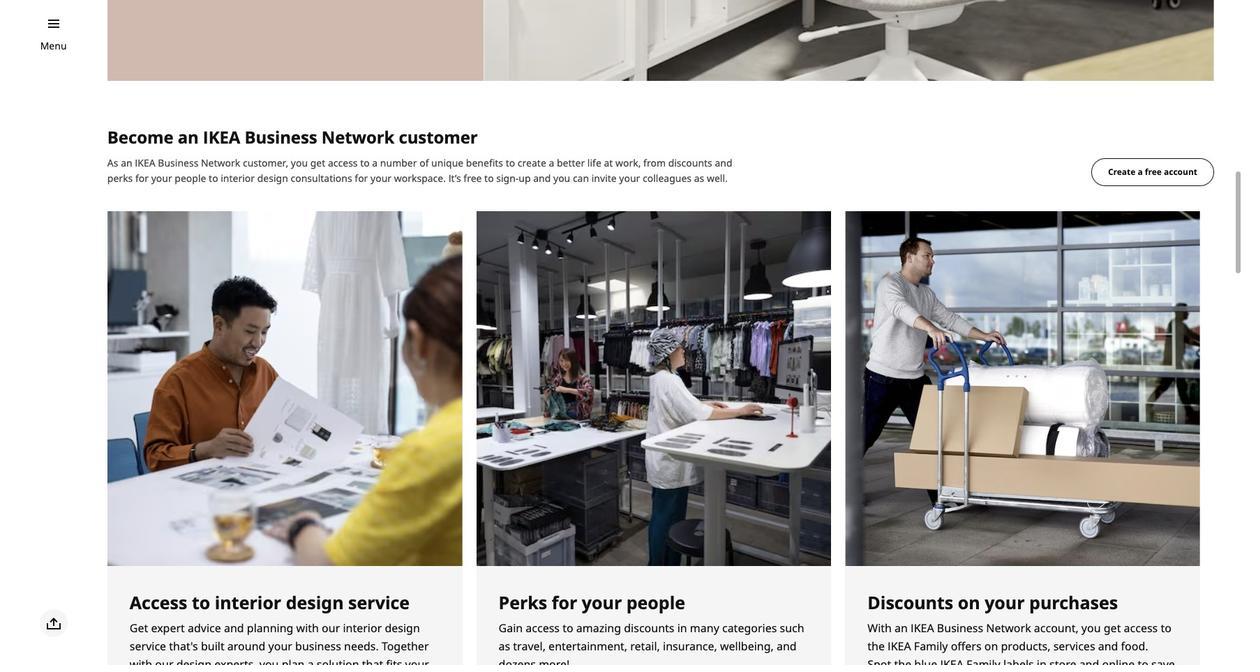 Task type: vqa. For each thing, say whether or not it's contained in the screenshot.
as to the left
yes



Task type: describe. For each thing, give the bounding box(es) containing it.
family
[[914, 639, 948, 654]]

life
[[587, 156, 601, 170]]

and inside perks for your people gain access to amazing discounts in many categories such as travel, entertainment, retail, insurance, wellbeing, and dozens more!
[[777, 639, 797, 654]]

experts,
[[214, 657, 257, 666]]

and right up at the left top of the page
[[533, 172, 551, 185]]

become
[[107, 126, 173, 149]]

business for as
[[158, 156, 198, 170]]

and up 'well.'
[[715, 156, 732, 170]]

customer
[[399, 126, 478, 149]]

0 horizontal spatial the
[[868, 639, 885, 654]]

ikea inside as an ikea business network customer, you get access to a number of unique benefits to create a better life at work, from discounts and perks for your people to interior design consultations for your workspace. it's free to sign-up and you can invite your colleagues as well.
[[135, 156, 155, 170]]

network for customer,
[[201, 156, 240, 170]]

menu
[[40, 39, 67, 52]]

can
[[573, 172, 589, 185]]

plan
[[282, 657, 305, 666]]

create a free account
[[1108, 166, 1198, 178]]

design inside as an ikea business network customer, you get access to a number of unique benefits to create a better life at work, from discounts and perks for your people to interior design consultations for your workspace. it's free to sign-up and you can invite your colleagues as well.
[[257, 172, 288, 185]]

you down better
[[553, 172, 570, 185]]

in inside discounts on your purchases with an ikea business network account, you get access to the ikea family offers on products, services and food. spot the blue ikea family labels in store and online to sa
[[1037, 657, 1047, 666]]

1 horizontal spatial our
[[322, 621, 340, 636]]

many
[[690, 621, 719, 636]]

up
[[519, 172, 531, 185]]

access to interior design service get expert advice and planning with our interior design service that's built around your business needs. together with our design experts, you plan a solution that fits yo
[[130, 591, 429, 666]]

network inside discounts on your purchases with an ikea business network account, you get access to the ikea family offers on products, services and food. spot the blue ikea family labels in store and online to sa
[[986, 621, 1031, 636]]

account
[[1164, 166, 1198, 178]]

your inside perks for your people gain access to amazing discounts in many categories such as travel, entertainment, retail, insurance, wellbeing, and dozens more!
[[582, 591, 622, 615]]

unique
[[431, 156, 464, 170]]

an inside discounts on your purchases with an ikea business network account, you get access to the ikea family offers on products, services and food. spot the blue ikea family labels in store and online to sa
[[895, 621, 908, 636]]

that
[[362, 657, 383, 666]]

as an ikea business network customer, you get access to a number of unique benefits to create a better life at work, from discounts and perks for your people to interior design consultations for your workspace. it's free to sign-up and you can invite your colleagues as well.
[[107, 156, 735, 185]]

as inside perks for your people gain access to amazing discounts in many categories such as travel, entertainment, retail, insurance, wellbeing, and dozens more!
[[499, 639, 510, 654]]

create
[[518, 156, 546, 170]]

0 horizontal spatial service
[[130, 639, 166, 654]]

access inside perks for your people gain access to amazing discounts in many categories such as travel, entertainment, retail, insurance, wellbeing, and dozens more!
[[526, 621, 560, 636]]

travel,
[[513, 639, 546, 654]]

gain
[[499, 621, 523, 636]]

from
[[643, 156, 666, 170]]

your inside discounts on your purchases with an ikea business network account, you get access to the ikea family offers on products, services and food. spot the blue ikea family labels in store and online to sa
[[985, 591, 1025, 615]]

people inside as an ikea business network customer, you get access to a number of unique benefits to create a better life at work, from discounts and perks for your people to interior design consultations for your workspace. it's free to sign-up and you can invite your colleagues as well.
[[175, 172, 206, 185]]

discounts inside as an ikea business network customer, you get access to a number of unique benefits to create a better life at work, from discounts and perks for your people to interior design consultations for your workspace. it's free to sign-up and you can invite your colleagues as well.
[[668, 156, 712, 170]]

an for as
[[121, 156, 132, 170]]

1 vertical spatial interior
[[215, 591, 281, 615]]

and down 'services'
[[1079, 657, 1099, 666]]

1 vertical spatial our
[[155, 657, 173, 666]]

perks
[[107, 172, 133, 185]]

access inside discounts on your purchases with an ikea business network account, you get access to the ikea family offers on products, services and food. spot the blue ikea family labels in store and online to sa
[[1124, 621, 1158, 636]]

three ladies brainstorming around a table. image
[[476, 212, 831, 567]]

0 horizontal spatial for
[[135, 172, 149, 185]]

interior inside as an ikea business network customer, you get access to a number of unique benefits to create a better life at work, from discounts and perks for your people to interior design consultations for your workspace. it's free to sign-up and you can invite your colleagues as well.
[[221, 172, 255, 185]]

spot
[[868, 657, 891, 666]]

customer,
[[243, 156, 288, 170]]

amazing
[[576, 621, 621, 636]]

that's
[[169, 639, 198, 654]]

sign-
[[496, 172, 519, 185]]

planning
[[247, 621, 293, 636]]

benefits
[[466, 156, 503, 170]]

workspace.
[[394, 172, 446, 185]]

for inside perks for your people gain access to amazing discounts in many categories such as travel, entertainment, retail, insurance, wellbeing, and dozens more!
[[552, 591, 577, 615]]

you down become an ikea business network customer
[[291, 156, 308, 170]]

family labels
[[967, 657, 1034, 666]]

entertainment,
[[549, 639, 627, 654]]

products,
[[1001, 639, 1051, 654]]

number
[[380, 156, 417, 170]]

with
[[868, 621, 892, 636]]

business inside discounts on your purchases with an ikea business network account, you get access to the ikea family offers on products, services and food. spot the blue ikea family labels in store and online to sa
[[937, 621, 983, 636]]

insurance,
[[663, 639, 717, 654]]

1 vertical spatial with
[[130, 657, 152, 666]]

a left the number
[[372, 156, 378, 170]]

your down "work," at the top of the page
[[619, 172, 640, 185]]

store
[[1050, 657, 1076, 666]]

in inside perks for your people gain access to amazing discounts in many categories such as travel, entertainment, retail, insurance, wellbeing, and dozens more!
[[677, 621, 687, 636]]

your right perks
[[151, 172, 172, 185]]

at
[[604, 156, 613, 170]]



Task type: locate. For each thing, give the bounding box(es) containing it.
1 horizontal spatial service
[[348, 591, 410, 615]]

0 vertical spatial in
[[677, 621, 687, 636]]

as inside as an ikea business network customer, you get access to a number of unique benefits to create a better life at work, from discounts and perks for your people to interior design consultations for your workspace. it's free to sign-up and you can invite your colleagues as well.
[[694, 172, 704, 185]]

1 horizontal spatial for
[[355, 172, 368, 185]]

0 vertical spatial our
[[322, 621, 340, 636]]

0 vertical spatial business
[[245, 126, 317, 149]]

an right as
[[121, 156, 132, 170]]

2 horizontal spatial an
[[895, 621, 908, 636]]

an right with in the bottom of the page
[[895, 621, 908, 636]]

1 vertical spatial get
[[1104, 621, 1121, 636]]

access
[[130, 591, 187, 615]]

in
[[677, 621, 687, 636], [1037, 657, 1047, 666]]

online
[[1102, 657, 1135, 666]]

on up family labels
[[985, 639, 998, 654]]

get up online
[[1104, 621, 1121, 636]]

0 vertical spatial get
[[310, 156, 325, 170]]

your up products,
[[985, 591, 1025, 615]]

business up offers
[[937, 621, 983, 636]]

your
[[151, 172, 172, 185], [371, 172, 392, 185], [619, 172, 640, 185], [582, 591, 622, 615], [985, 591, 1025, 615], [268, 639, 292, 654]]

business up customer,
[[245, 126, 317, 149]]

design
[[257, 172, 288, 185], [286, 591, 344, 615], [385, 621, 420, 636], [176, 657, 212, 666]]

0 vertical spatial as
[[694, 172, 704, 185]]

0 vertical spatial discounts
[[668, 156, 712, 170]]

together
[[382, 639, 429, 654]]

1 vertical spatial service
[[130, 639, 166, 654]]

business for become
[[245, 126, 317, 149]]

1 horizontal spatial access
[[526, 621, 560, 636]]

1 vertical spatial on
[[985, 639, 998, 654]]

2 vertical spatial interior
[[343, 621, 382, 636]]

business
[[295, 639, 341, 654]]

free inside button
[[1145, 166, 1162, 178]]

network inside as an ikea business network customer, you get access to a number of unique benefits to create a better life at work, from discounts and perks for your people to interior design consultations for your workspace. it's free to sign-up and you can invite your colleagues as well.
[[201, 156, 240, 170]]

1 horizontal spatial as
[[694, 172, 704, 185]]

perks
[[499, 591, 547, 615]]

and inside access to interior design service get expert advice and planning with our interior design service that's built around your business needs. together with our design experts, you plan a solution that fits yo
[[224, 621, 244, 636]]

1 horizontal spatial on
[[985, 639, 998, 654]]

discounts up "retail,"
[[624, 621, 674, 636]]

service
[[348, 591, 410, 615], [130, 639, 166, 654]]

service up needs.
[[348, 591, 410, 615]]

an for become
[[178, 126, 199, 149]]

free right it's
[[464, 172, 482, 185]]

0 horizontal spatial access
[[328, 156, 358, 170]]

1 vertical spatial network
[[201, 156, 240, 170]]

and
[[715, 156, 732, 170], [533, 172, 551, 185], [224, 621, 244, 636], [777, 639, 797, 654], [1098, 639, 1118, 654], [1079, 657, 1099, 666]]

get inside as an ikea business network customer, you get access to a number of unique benefits to create a better life at work, from discounts and perks for your people to interior design consultations for your workspace. it's free to sign-up and you can invite your colleagues as well.
[[310, 156, 325, 170]]

1 vertical spatial in
[[1037, 657, 1047, 666]]

a right create
[[1138, 166, 1143, 178]]

a left better
[[549, 156, 554, 170]]

design down the that's
[[176, 657, 212, 666]]

1 horizontal spatial free
[[1145, 166, 1162, 178]]

solution
[[317, 657, 359, 666]]

on up offers
[[958, 591, 980, 615]]

offers
[[951, 639, 982, 654]]

a down business
[[308, 657, 314, 666]]

to inside perks for your people gain access to amazing discounts in many categories such as travel, entertainment, retail, insurance, wellbeing, and dozens more!
[[563, 621, 573, 636]]

retail,
[[630, 639, 660, 654]]

a inside button
[[1138, 166, 1143, 178]]

get inside discounts on your purchases with an ikea business network account, you get access to the ikea family offers on products, services and food. spot the blue ikea family labels in store and online to sa
[[1104, 621, 1121, 636]]

in left store
[[1037, 657, 1047, 666]]

design down customer,
[[257, 172, 288, 185]]

design up business
[[286, 591, 344, 615]]

design up together
[[385, 621, 420, 636]]

invite
[[592, 172, 617, 185]]

it's
[[448, 172, 461, 185]]

create a free account button
[[1091, 158, 1214, 186]]

get up consultations
[[310, 156, 325, 170]]

an right the become in the left top of the page
[[178, 126, 199, 149]]

your inside access to interior design service get expert advice and planning with our interior design service that's built around your business needs. together with our design experts, you plan a solution that fits yo
[[268, 639, 292, 654]]

0 horizontal spatial with
[[130, 657, 152, 666]]

2 horizontal spatial access
[[1124, 621, 1158, 636]]

you inside access to interior design service get expert advice and planning with our interior design service that's built around your business needs. together with our design experts, you plan a solution that fits yo
[[259, 657, 279, 666]]

2 horizontal spatial network
[[986, 621, 1031, 636]]

access up consultations
[[328, 156, 358, 170]]

2 vertical spatial network
[[986, 621, 1031, 636]]

network left customer,
[[201, 156, 240, 170]]

blue
[[914, 657, 937, 666]]

advice
[[188, 621, 221, 636]]

0 vertical spatial interior
[[221, 172, 255, 185]]

account,
[[1034, 621, 1079, 636]]

0 horizontal spatial as
[[499, 639, 510, 654]]

access up food.
[[1124, 621, 1158, 636]]

discounts inside perks for your people gain access to amazing discounts in many categories such as travel, entertainment, retail, insurance, wellbeing, and dozens more!
[[624, 621, 674, 636]]

as down gain on the bottom left of page
[[499, 639, 510, 654]]

1 vertical spatial discounts
[[624, 621, 674, 636]]

1 horizontal spatial an
[[178, 126, 199, 149]]

access
[[328, 156, 358, 170], [526, 621, 560, 636], [1124, 621, 1158, 636]]

to inside access to interior design service get expert advice and planning with our interior design service that's built around your business needs. together with our design experts, you plan a solution that fits yo
[[192, 591, 210, 615]]

1 horizontal spatial people
[[627, 591, 685, 615]]

person carrying ikea products in a trolly. image
[[845, 212, 1200, 567]]

network for customer
[[322, 126, 395, 149]]

get
[[130, 621, 148, 636]]

0 vertical spatial people
[[175, 172, 206, 185]]

a inside access to interior design service get expert advice and planning with our interior design service that's built around your business needs. together with our design experts, you plan a solution that fits yo
[[308, 657, 314, 666]]

network
[[322, 126, 395, 149], [201, 156, 240, 170], [986, 621, 1031, 636]]

better
[[557, 156, 585, 170]]

0 vertical spatial on
[[958, 591, 980, 615]]

0 horizontal spatial our
[[155, 657, 173, 666]]

as left 'well.'
[[694, 172, 704, 185]]

an
[[178, 126, 199, 149], [121, 156, 132, 170], [895, 621, 908, 636]]

0 vertical spatial an
[[178, 126, 199, 149]]

with up business
[[296, 621, 319, 636]]

food.
[[1121, 639, 1148, 654]]

discounts
[[668, 156, 712, 170], [624, 621, 674, 636]]

wellbeing,
[[720, 639, 774, 654]]

to
[[360, 156, 370, 170], [506, 156, 515, 170], [209, 172, 218, 185], [484, 172, 494, 185], [192, 591, 210, 615], [563, 621, 573, 636], [1161, 621, 1172, 636], [1138, 657, 1149, 666]]

work,
[[615, 156, 641, 170]]

discounts
[[868, 591, 953, 615]]

needs.
[[344, 639, 379, 654]]

purchases
[[1029, 591, 1118, 615]]

you up 'services'
[[1082, 621, 1101, 636]]

1 vertical spatial an
[[121, 156, 132, 170]]

0 vertical spatial service
[[348, 591, 410, 615]]

and up around at left
[[224, 621, 244, 636]]

with down get at the left of page
[[130, 657, 152, 666]]

consultations
[[291, 172, 352, 185]]

as
[[694, 172, 704, 185], [499, 639, 510, 654]]

0 horizontal spatial an
[[121, 156, 132, 170]]

0 horizontal spatial in
[[677, 621, 687, 636]]

you inside discounts on your purchases with an ikea business network account, you get access to the ikea family offers on products, services and food. spot the blue ikea family labels in store and online to sa
[[1082, 621, 1101, 636]]

network up the number
[[322, 126, 395, 149]]

as
[[107, 156, 118, 170]]

and up online
[[1098, 639, 1118, 654]]

our down the that's
[[155, 657, 173, 666]]

built
[[201, 639, 225, 654]]

0 horizontal spatial business
[[158, 156, 198, 170]]

menu button
[[40, 38, 67, 54]]

1 vertical spatial as
[[499, 639, 510, 654]]

dozens
[[499, 657, 536, 666]]

interior up needs.
[[343, 621, 382, 636]]

and down such
[[777, 639, 797, 654]]

access up travel,
[[526, 621, 560, 636]]

2 horizontal spatial business
[[937, 621, 983, 636]]

0 horizontal spatial people
[[175, 172, 206, 185]]

1 horizontal spatial get
[[1104, 621, 1121, 636]]

1 vertical spatial people
[[627, 591, 685, 615]]

interior
[[221, 172, 255, 185], [215, 591, 281, 615], [343, 621, 382, 636]]

fits
[[386, 657, 402, 666]]

your up plan
[[268, 639, 292, 654]]

get
[[310, 156, 325, 170], [1104, 621, 1121, 636]]

interior up planning
[[215, 591, 281, 615]]

perks for your people gain access to amazing discounts in many categories such as travel, entertainment, retail, insurance, wellbeing, and dozens more!
[[499, 591, 804, 666]]

your up the "amazing"
[[582, 591, 622, 615]]

1 horizontal spatial in
[[1037, 657, 1047, 666]]

such
[[780, 621, 804, 636]]

0 vertical spatial with
[[296, 621, 319, 636]]

with
[[296, 621, 319, 636], [130, 657, 152, 666]]

1 horizontal spatial network
[[322, 126, 395, 149]]

0 vertical spatial the
[[868, 639, 885, 654]]

0 horizontal spatial on
[[958, 591, 980, 615]]

our
[[322, 621, 340, 636], [155, 657, 173, 666]]

free inside as an ikea business network customer, you get access to a number of unique benefits to create a better life at work, from discounts and perks for your people to interior design consultations for your workspace. it's free to sign-up and you can invite your colleagues as well.
[[464, 172, 482, 185]]

well.
[[707, 172, 728, 185]]

a
[[372, 156, 378, 170], [549, 156, 554, 170], [1138, 166, 1143, 178], [308, 657, 314, 666]]

the
[[868, 639, 885, 654], [894, 657, 912, 666]]

expert
[[151, 621, 185, 636]]

people inside perks for your people gain access to amazing discounts in many categories such as travel, entertainment, retail, insurance, wellbeing, and dozens more!
[[627, 591, 685, 615]]

become an ikea business network customer
[[107, 126, 478, 149]]

1 horizontal spatial business
[[245, 126, 317, 149]]

1 vertical spatial business
[[158, 156, 198, 170]]

business inside as an ikea business network customer, you get access to a number of unique benefits to create a better life at work, from discounts and perks for your people to interior design consultations for your workspace. it's free to sign-up and you can invite your colleagues as well.
[[158, 156, 198, 170]]

in up insurance,
[[677, 621, 687, 636]]

2 vertical spatial an
[[895, 621, 908, 636]]

business down the become in the left top of the page
[[158, 156, 198, 170]]

0 horizontal spatial get
[[310, 156, 325, 170]]

1 vertical spatial the
[[894, 657, 912, 666]]

the left blue
[[894, 657, 912, 666]]

0 vertical spatial network
[[322, 126, 395, 149]]

free left account
[[1145, 166, 1162, 178]]

around
[[227, 639, 265, 654]]

our up business
[[322, 621, 340, 636]]

network up products,
[[986, 621, 1031, 636]]

on
[[958, 591, 980, 615], [985, 639, 998, 654]]

0 horizontal spatial network
[[201, 156, 240, 170]]

2 horizontal spatial for
[[552, 591, 577, 615]]

create
[[1108, 166, 1136, 178]]

an inside as an ikea business network customer, you get access to a number of unique benefits to create a better life at work, from discounts and perks for your people to interior design consultations for your workspace. it's free to sign-up and you can invite your colleagues as well.
[[121, 156, 132, 170]]

for
[[135, 172, 149, 185], [355, 172, 368, 185], [552, 591, 577, 615]]

of
[[420, 156, 429, 170]]

free
[[1145, 166, 1162, 178], [464, 172, 482, 185]]

more!
[[539, 657, 570, 666]]

0 horizontal spatial free
[[464, 172, 482, 185]]

you
[[291, 156, 308, 170], [553, 172, 570, 185], [1082, 621, 1101, 636], [259, 657, 279, 666]]

access inside as an ikea business network customer, you get access to a number of unique benefits to create a better life at work, from discounts and perks for your people to interior design consultations for your workspace. it's free to sign-up and you can invite your colleagues as well.
[[328, 156, 358, 170]]

discounts up colleagues
[[668, 156, 712, 170]]

discounts on your purchases with an ikea business network account, you get access to the ikea family offers on products, services and food. spot the blue ikea family labels in store and online to sa
[[868, 591, 1175, 666]]

service down get at the left of page
[[130, 639, 166, 654]]

your down the number
[[371, 172, 392, 185]]

1 horizontal spatial with
[[296, 621, 319, 636]]

you left plan
[[259, 657, 279, 666]]

ikea
[[203, 126, 240, 149], [135, 156, 155, 170], [911, 621, 934, 636], [888, 639, 911, 654], [940, 657, 964, 666]]

1 horizontal spatial the
[[894, 657, 912, 666]]

business
[[245, 126, 317, 149], [158, 156, 198, 170], [937, 621, 983, 636]]

interior down customer,
[[221, 172, 255, 185]]

services
[[1053, 639, 1095, 654]]

colleagues
[[643, 172, 692, 185]]

categories
[[722, 621, 777, 636]]

the up spot
[[868, 639, 885, 654]]

2 vertical spatial business
[[937, 621, 983, 636]]



